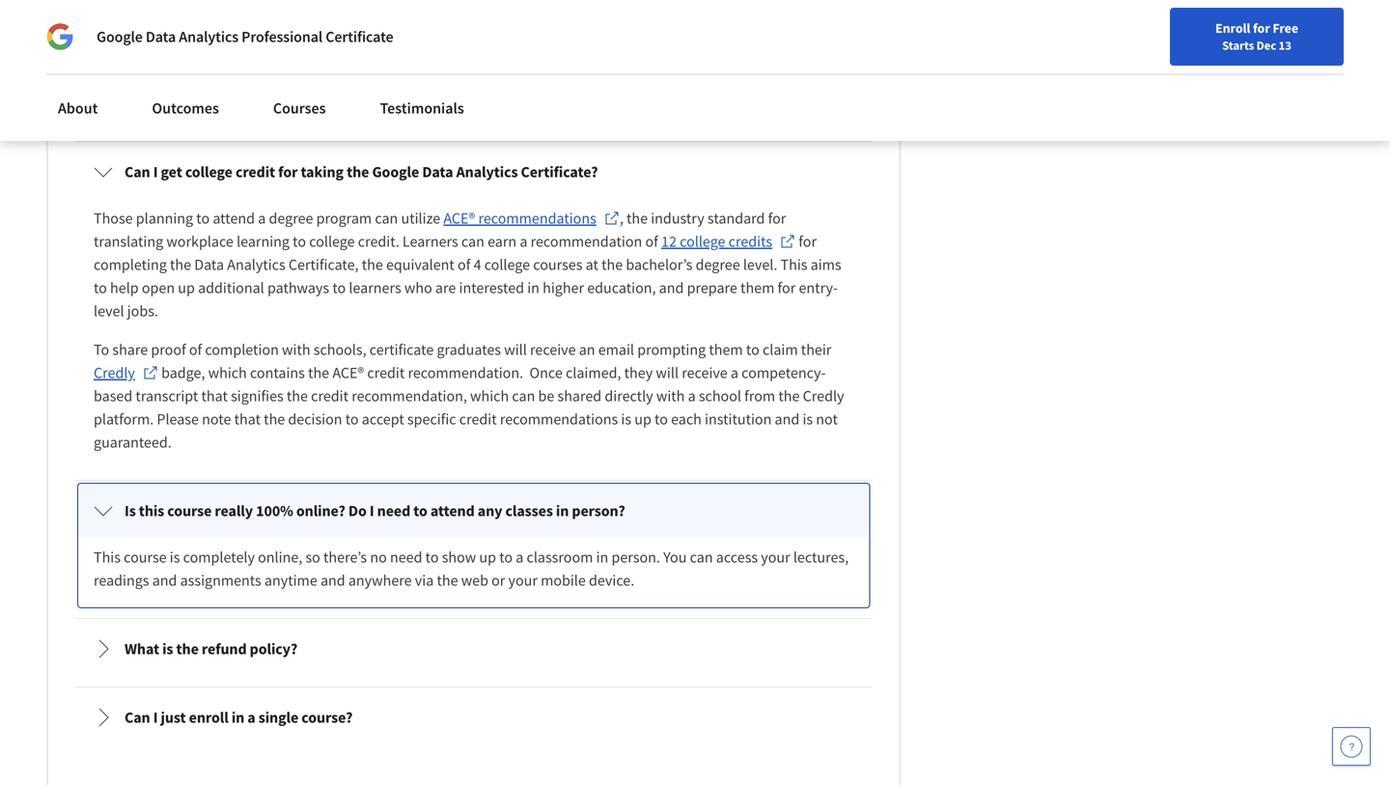 Task type: vqa. For each thing, say whether or not it's contained in the screenshot.
these
no



Task type: locate. For each thing, give the bounding box(es) containing it.
they
[[625, 363, 653, 382]]

college down earn
[[485, 255, 530, 274]]

i left just
[[153, 708, 158, 727]]

up down directly
[[635, 409, 652, 429]]

email
[[599, 340, 635, 359]]

graduate
[[205, 93, 255, 110]]

is
[[125, 501, 136, 521]]

credits
[[729, 232, 773, 251]]

1 vertical spatial need
[[390, 548, 423, 567]]

1 horizontal spatial attend
[[431, 501, 475, 521]]

1 horizontal spatial ace®️
[[444, 209, 475, 228]]

college inside for completing the data analytics certificate, the equivalent of 4 college courses at the bachelor's degree level. this aims to help open up additional pathways to learners who are interested in higher education, and prepare them for entry- level jobs.
[[485, 255, 530, 274]]

0 horizontal spatial opens in a new tab image
[[604, 210, 620, 226]]

1 horizontal spatial up
[[479, 548, 496, 567]]

entry-
[[799, 278, 838, 297]]

to left each
[[655, 409, 668, 429]]

program
[[153, 93, 202, 110], [316, 209, 372, 228]]

0 vertical spatial recommendations
[[479, 209, 597, 228]]

in right classes
[[556, 501, 569, 521]]

can up credit.
[[375, 209, 398, 228]]

receive up school
[[682, 363, 728, 382]]

need inside is this course really 100% online? do i need to attend any classes in person? dropdown button
[[377, 501, 411, 521]]

i left 'get'
[[153, 162, 158, 182]]

credit up decision
[[311, 386, 349, 406]]

receive for an
[[530, 340, 576, 359]]

readings
[[94, 571, 149, 590]]

opens in a new tab image
[[143, 365, 158, 380]]

opens in a new tab image right credits at the top right of page
[[780, 234, 796, 249]]

1 horizontal spatial which
[[470, 386, 509, 406]]

2 horizontal spatial up
[[635, 409, 652, 429]]

with up each
[[657, 386, 685, 406]]

course up readings
[[124, 548, 167, 567]]

platform.
[[94, 409, 154, 429]]

0 vertical spatial this
[[781, 255, 808, 274]]

will inside badge, which contains the ace®️ credit recommendation.  once claimed, they will receive a competency- based transcript that signifies the credit recommendation, which can be shared directly with a school from the credly platform. please note that the decision to accept specific credit recommendations is up to each institution and is not guaranteed.
[[656, 363, 679, 382]]

courses
[[273, 99, 326, 118]]

a up learning
[[258, 209, 266, 228]]

need right do
[[377, 501, 411, 521]]

1 horizontal spatial data
[[194, 255, 224, 274]]

degree down 12 college credits
[[696, 255, 740, 274]]

need right no at the left
[[390, 548, 423, 567]]

0 horizontal spatial ace®️
[[333, 363, 364, 382]]

are
[[436, 278, 456, 297]]

can i get college credit for taking the google data analytics certificate? button
[[78, 145, 870, 199]]

this up readings
[[94, 548, 121, 567]]

can left 'get'
[[125, 162, 150, 182]]

ace®️ up "learners"
[[444, 209, 475, 228]]

ace®️ down schools,
[[333, 363, 364, 382]]

2 can from the top
[[125, 708, 150, 727]]

100%
[[256, 501, 293, 521]]

credit inside dropdown button
[[236, 162, 275, 182]]

the inside this course is completely online, so there's no need to show up to a classroom in person. you can access your lectures, readings and assignments anytime and anywhere via the web or your mobile device.
[[437, 571, 458, 590]]

data inside for completing the data analytics certificate, the equivalent of 4 college courses at the bachelor's degree level. this aims to help open up additional pathways to learners who are interested in higher education, and prepare them for entry- level jobs.
[[194, 255, 224, 274]]

0 horizontal spatial this
[[94, 548, 121, 567]]

access
[[716, 548, 758, 567]]

in inside for completing the data analytics certificate, the equivalent of 4 college courses at the bachelor's degree level. this aims to help open up additional pathways to learners who are interested in higher education, and prepare them for entry- level jobs.
[[528, 278, 540, 297]]

that up note
[[201, 386, 228, 406]]

1 horizontal spatial opens in a new tab image
[[780, 234, 796, 249]]

i inside can i get college credit for taking the google data analytics certificate? dropdown button
[[153, 162, 158, 182]]

google inside dropdown button
[[372, 162, 419, 182]]

0 horizontal spatial course
[[124, 548, 167, 567]]

0 vertical spatial course
[[167, 501, 212, 521]]

the down competency-
[[779, 386, 800, 406]]

0 vertical spatial them
[[741, 278, 775, 297]]

1 vertical spatial with
[[657, 386, 685, 406]]

0 vertical spatial need
[[377, 501, 411, 521]]

can up the 4
[[462, 232, 485, 251]]

college inside , the industry standard for translating workplace learning to college credit. learners can earn a recommendation of
[[309, 232, 355, 251]]

i right do
[[370, 501, 374, 521]]

1 vertical spatial data
[[422, 162, 453, 182]]

them
[[741, 278, 775, 297], [709, 340, 743, 359]]

recommendation,
[[352, 386, 467, 406]]

help center image
[[1341, 735, 1364, 758]]

for left 'taking'
[[278, 162, 298, 182]]

analytics down learning
[[227, 255, 286, 274]]

college inside can i get college credit for taking the google data analytics certificate? dropdown button
[[185, 162, 233, 182]]

0 vertical spatial opens in a new tab image
[[604, 210, 620, 226]]

credit
[[236, 162, 275, 182], [367, 363, 405, 382], [311, 386, 349, 406], [460, 409, 497, 429]]

and down 'bachelor's' on the top
[[659, 278, 684, 297]]

workplace
[[166, 232, 234, 251]]

1 vertical spatial credly
[[803, 386, 845, 406]]

1 vertical spatial ace®️
[[333, 363, 364, 382]]

0 vertical spatial attend
[[213, 209, 255, 228]]

for
[[1254, 19, 1271, 37], [278, 162, 298, 182], [768, 209, 787, 228], [799, 232, 817, 251], [778, 278, 796, 297]]

of up badge,
[[189, 340, 202, 359]]

will
[[504, 340, 527, 359], [656, 363, 679, 382]]

1 horizontal spatial program
[[316, 209, 372, 228]]

2 vertical spatial of
[[189, 340, 202, 359]]

college up certificate,
[[309, 232, 355, 251]]

for up aims
[[799, 232, 817, 251]]

an
[[579, 340, 595, 359]]

course inside this course is completely online, so there's no need to show up to a classroom in person. you can access your lectures, readings and assignments anytime and anywhere via the web or your mobile device.
[[124, 548, 167, 567]]

the up decision
[[287, 386, 308, 406]]

person?
[[572, 501, 626, 521]]

attend up learning
[[213, 209, 255, 228]]

standard
[[708, 209, 765, 228]]

your right or at left
[[509, 571, 538, 590]]

will right graduates
[[504, 340, 527, 359]]

0 horizontal spatial attend
[[213, 209, 255, 228]]

need for no
[[390, 548, 423, 567]]

1 vertical spatial opens in a new tab image
[[780, 234, 796, 249]]

1 horizontal spatial your
[[761, 548, 791, 567]]

0 vertical spatial i
[[153, 162, 158, 182]]

1 horizontal spatial receive
[[682, 363, 728, 382]]

opens in a new tab image for ace®️ recommendations
[[604, 210, 620, 226]]

0 vertical spatial can
[[125, 162, 150, 182]]

level.
[[744, 255, 778, 274]]

degree inside for completing the data analytics certificate, the equivalent of 4 college courses at the bachelor's degree level. this aims to help open up additional pathways to learners who are interested in higher education, and prepare them for entry- level jobs.
[[696, 255, 740, 274]]

contains
[[250, 363, 305, 382]]

there's
[[324, 548, 367, 567]]

1 vertical spatial can
[[125, 708, 150, 727]]

1 vertical spatial recommendations
[[500, 409, 618, 429]]

1 horizontal spatial google
[[372, 162, 419, 182]]

None search field
[[275, 12, 594, 51]]

1 vertical spatial analytics
[[456, 162, 518, 182]]

a right earn
[[520, 232, 528, 251]]

credit up those planning to attend a degree program can utilize
[[236, 162, 275, 182]]

with up contains
[[282, 340, 311, 359]]

1 can from the top
[[125, 162, 150, 182]]

college inside 12 college credits "link"
[[680, 232, 726, 251]]

and down from
[[775, 409, 800, 429]]

to up certificate,
[[293, 232, 306, 251]]

0 vertical spatial data
[[146, 27, 176, 46]]

0 horizontal spatial that
[[201, 386, 228, 406]]

to inside , the industry standard for translating workplace learning to college credit. learners can earn a recommendation of
[[293, 232, 306, 251]]

opens in a new tab image inside 12 college credits "link"
[[780, 234, 796, 249]]

1 vertical spatial this
[[94, 548, 121, 567]]

credly link
[[94, 361, 158, 384]]

a inside this course is completely online, so there's no need to show up to a classroom in person. you can access your lectures, readings and assignments anytime and anywhere via the web or your mobile device.
[[516, 548, 524, 567]]

which down completion
[[208, 363, 247, 382]]

in left higher
[[528, 278, 540, 297]]

google up utilize
[[372, 162, 419, 182]]

1 horizontal spatial will
[[656, 363, 679, 382]]

2 vertical spatial data
[[194, 255, 224, 274]]

mobile
[[541, 571, 586, 590]]

2 horizontal spatial of
[[646, 232, 659, 251]]

1 vertical spatial attend
[[431, 501, 475, 521]]

1 horizontal spatial that
[[234, 409, 261, 429]]

certificate
[[370, 340, 434, 359]]

0 horizontal spatial will
[[504, 340, 527, 359]]

can
[[375, 209, 398, 228], [462, 232, 485, 251], [512, 386, 535, 406], [690, 548, 713, 567]]

1 horizontal spatial credly
[[803, 386, 845, 406]]

certificate?
[[521, 162, 598, 182]]

0 vertical spatial that
[[201, 386, 228, 406]]

google image
[[46, 23, 73, 50]]

courses
[[533, 255, 583, 274]]

directly
[[605, 386, 654, 406]]

opens in a new tab image
[[604, 210, 620, 226], [780, 234, 796, 249]]

in up device.
[[596, 548, 609, 567]]

0 vertical spatial ace®️
[[444, 209, 475, 228]]

for inside , the industry standard for translating workplace learning to college credit. learners can earn a recommendation of
[[768, 209, 787, 228]]

1 vertical spatial will
[[656, 363, 679, 382]]

is inside dropdown button
[[162, 639, 173, 659]]

0 horizontal spatial up
[[178, 278, 195, 297]]

for up dec
[[1254, 19, 1271, 37]]

1 vertical spatial course
[[124, 548, 167, 567]]

need inside this course is completely online, so there's no need to show up to a classroom in person. you can access your lectures, readings and assignments anytime and anywhere via the web or your mobile device.
[[390, 548, 423, 567]]

college right the 12
[[680, 232, 726, 251]]

just
[[161, 708, 186, 727]]

to right do
[[414, 501, 428, 521]]

0 vertical spatial analytics
[[179, 27, 239, 46]]

2 horizontal spatial data
[[422, 162, 453, 182]]

data down workplace
[[194, 255, 224, 274]]

will down prompting
[[656, 363, 679, 382]]

the right via at bottom
[[437, 571, 458, 590]]

lectures,
[[794, 548, 849, 567]]

1 vertical spatial of
[[458, 255, 471, 274]]

program up credit.
[[316, 209, 372, 228]]

0 horizontal spatial google
[[97, 27, 143, 46]]

1 vertical spatial i
[[370, 501, 374, 521]]

learners
[[403, 232, 459, 251]]

analytics inside can i get college credit for taking the google data analytics certificate? dropdown button
[[456, 162, 518, 182]]

0 vertical spatial receive
[[530, 340, 576, 359]]

ace®️
[[444, 209, 475, 228], [333, 363, 364, 382]]

about
[[58, 99, 98, 118]]

0 vertical spatial up
[[178, 278, 195, 297]]

that down signifies
[[234, 409, 261, 429]]

policy?
[[250, 639, 298, 659]]

receive up 'once'
[[530, 340, 576, 359]]

a left classroom
[[516, 548, 524, 567]]

can left be
[[512, 386, 535, 406]]

decision
[[288, 409, 342, 429]]

1 horizontal spatial degree
[[696, 255, 740, 274]]

2 vertical spatial up
[[479, 548, 496, 567]]

recommendations inside badge, which contains the ace®️ credit recommendation.  once claimed, they will receive a competency- based transcript that signifies the credit recommendation, which can be shared directly with a school from the credly platform. please note that the decision to accept specific credit recommendations is up to each institution and is not guaranteed.
[[500, 409, 618, 429]]

can
[[125, 162, 150, 182], [125, 708, 150, 727]]

analytics up "ace®️ recommendations"
[[456, 162, 518, 182]]

is this course really 100% online? do i need to attend any classes in person?
[[125, 501, 626, 521]]

analytics inside for completing the data analytics certificate, the equivalent of 4 college courses at the bachelor's degree level. this aims to help open up additional pathways to learners who are interested in higher education, and prepare them for entry- level jobs.
[[227, 255, 286, 274]]

credly inside badge, which contains the ace®️ credit recommendation.  once claimed, they will receive a competency- based transcript that signifies the credit recommendation, which can be shared directly with a school from the credly platform. please note that the decision to accept specific credit recommendations is up to each institution and is not guaranteed.
[[803, 386, 845, 406]]

credly up not
[[803, 386, 845, 406]]

starts
[[1223, 38, 1255, 53]]

data
[[146, 27, 176, 46], [422, 162, 453, 182], [194, 255, 224, 274]]

please
[[157, 409, 199, 429]]

1 horizontal spatial course
[[167, 501, 212, 521]]

i inside the can i just enroll in a single course? dropdown button
[[153, 708, 158, 727]]

0 vertical spatial will
[[504, 340, 527, 359]]

recommendations down be
[[500, 409, 618, 429]]

degree up learning
[[269, 209, 313, 228]]

which down graduates
[[470, 386, 509, 406]]

0 horizontal spatial data
[[146, 27, 176, 46]]

0 horizontal spatial credly
[[94, 363, 135, 382]]

online?
[[296, 501, 346, 521]]

1 vertical spatial your
[[509, 571, 538, 590]]

0 vertical spatial of
[[646, 232, 659, 251]]

0 horizontal spatial which
[[208, 363, 247, 382]]

credly up the based
[[94, 363, 135, 382]]

0 vertical spatial program
[[153, 93, 202, 110]]

0 horizontal spatial receive
[[530, 340, 576, 359]]

up right open
[[178, 278, 195, 297]]

analytics up graduate
[[179, 27, 239, 46]]

completion
[[205, 340, 279, 359]]

is
[[621, 409, 632, 429], [803, 409, 813, 429], [170, 548, 180, 567], [162, 639, 173, 659]]

show notifications image
[[1166, 24, 1189, 47]]

a inside , the industry standard for translating workplace learning to college credit. learners can earn a recommendation of
[[520, 232, 528, 251]]

a inside dropdown button
[[248, 708, 256, 727]]

can left just
[[125, 708, 150, 727]]

0 vertical spatial degree
[[269, 209, 313, 228]]

jobs.
[[127, 301, 158, 321]]

to left accept
[[346, 409, 359, 429]]

need for i
[[377, 501, 411, 521]]

12
[[662, 232, 677, 251]]

planning
[[136, 209, 193, 228]]

data up the on
[[146, 27, 176, 46]]

prompting
[[638, 340, 706, 359]]

to up or at left
[[500, 548, 513, 567]]

this left aims
[[781, 255, 808, 274]]

1 vertical spatial which
[[470, 386, 509, 406]]

of left the 4
[[458, 255, 471, 274]]

data up utilize
[[422, 162, 453, 182]]

0 horizontal spatial with
[[282, 340, 311, 359]]

to left "claim"
[[746, 340, 760, 359]]

to inside dropdown button
[[414, 501, 428, 521]]

1 horizontal spatial with
[[657, 386, 685, 406]]

what is the refund policy?
[[125, 639, 298, 659]]

recommendations inside ace®️ recommendations "link"
[[479, 209, 597, 228]]

opens in a new tab image inside ace®️ recommendations "link"
[[604, 210, 620, 226]]

1 vertical spatial degree
[[696, 255, 740, 274]]

1 vertical spatial up
[[635, 409, 652, 429]]

up inside this course is completely online, so there's no need to show up to a classroom in person. you can access your lectures, readings and assignments anytime and anywhere via the web or your mobile device.
[[479, 548, 496, 567]]

i for can i get college credit for taking the google data analytics certificate?
[[153, 162, 158, 182]]

1 horizontal spatial this
[[781, 255, 808, 274]]

menu item
[[1022, 19, 1146, 82]]

google right google image
[[97, 27, 143, 46]]

attend left 'any'
[[431, 501, 475, 521]]

0 vertical spatial google
[[97, 27, 143, 46]]

recommendations up earn
[[479, 209, 597, 228]]

them down the level.
[[741, 278, 775, 297]]

12 college credits link
[[662, 230, 796, 253]]

credly
[[94, 363, 135, 382], [803, 386, 845, 406]]

with
[[282, 340, 311, 359], [657, 386, 685, 406]]

1 vertical spatial receive
[[682, 363, 728, 382]]

recommendations
[[479, 209, 597, 228], [500, 409, 618, 429]]

2 vertical spatial analytics
[[227, 255, 286, 274]]

assignments
[[180, 571, 261, 590]]

1 horizontal spatial of
[[458, 255, 471, 274]]

your
[[761, 548, 791, 567], [509, 571, 538, 590]]

of inside , the industry standard for translating workplace learning to college credit. learners can earn a recommendation of
[[646, 232, 659, 251]]

of left the 12
[[646, 232, 659, 251]]

college right 'get'
[[185, 162, 233, 182]]

1 vertical spatial google
[[372, 162, 419, 182]]

receive inside badge, which contains the ace®️ credit recommendation.  once claimed, they will receive a competency- based transcript that signifies the credit recommendation, which can be shared directly with a school from the credly platform. please note that the decision to accept specific credit recommendations is up to each institution and is not guaranteed.
[[682, 363, 728, 382]]

pathways
[[267, 278, 329, 297]]

web
[[461, 571, 489, 590]]

in right enroll
[[232, 708, 245, 727]]

certificate,
[[289, 255, 359, 274]]

certificate
[[326, 27, 394, 46]]

up inside for completing the data analytics certificate, the equivalent of 4 college courses at the bachelor's degree level. this aims to help open up additional pathways to learners who are interested in higher education, and prepare them for entry- level jobs.
[[178, 278, 195, 297]]

opens in a new tab image up recommendation
[[604, 210, 620, 226]]

transcript
[[136, 386, 198, 406]]

up up or at left
[[479, 548, 496, 567]]

is right what
[[162, 639, 173, 659]]

the right ,
[[627, 209, 648, 228]]

2 vertical spatial i
[[153, 708, 158, 727]]

program right the on
[[153, 93, 202, 110]]

can for can i just enroll in a single course?
[[125, 708, 150, 727]]

classroom
[[527, 548, 593, 567]]

that
[[201, 386, 228, 406], [234, 409, 261, 429]]

a left single
[[248, 708, 256, 727]]

attend
[[213, 209, 255, 228], [431, 501, 475, 521]]

0 horizontal spatial degree
[[269, 209, 313, 228]]

on
[[136, 93, 151, 110]]

those planning to attend a degree program can utilize
[[94, 209, 444, 228]]



Task type: describe. For each thing, give the bounding box(es) containing it.
enroll for free starts dec 13
[[1216, 19, 1299, 53]]

graduates
[[437, 340, 501, 359]]

utilize
[[401, 209, 441, 228]]

accept
[[362, 409, 404, 429]]

ace®️ recommendations
[[444, 209, 597, 228]]

and right readings
[[152, 571, 177, 590]]

receive for a
[[682, 363, 728, 382]]

open
[[142, 278, 175, 297]]

schools,
[[314, 340, 367, 359]]

not
[[816, 409, 838, 429]]

get
[[161, 162, 182, 182]]

attend inside is this course really 100% online? do i need to attend any classes in person? dropdown button
[[431, 501, 475, 521]]

institution
[[705, 409, 772, 429]]

prepare
[[687, 278, 738, 297]]

higher
[[543, 278, 584, 297]]

to down certificate,
[[333, 278, 346, 297]]

the down schools,
[[308, 363, 329, 382]]

for left entry-
[[778, 278, 796, 297]]

course inside dropdown button
[[167, 501, 212, 521]]

to share proof of completion with schools, certificate graduates will receive an email prompting them to claim their
[[94, 340, 835, 359]]

survey,
[[258, 93, 298, 110]]

industry
[[651, 209, 705, 228]]

help
[[110, 278, 139, 297]]

them inside for completing the data analytics certificate, the equivalent of 4 college courses at the bachelor's degree level. this aims to help open up additional pathways to learners who are interested in higher education, and prepare them for entry- level jobs.
[[741, 278, 775, 297]]

0 vertical spatial credly
[[94, 363, 135, 382]]

additional
[[198, 278, 264, 297]]

to left 'help'
[[94, 278, 107, 297]]

in inside this course is completely online, so there's no need to show up to a classroom in person. you can access your lectures, readings and assignments anytime and anywhere via the web or your mobile device.
[[596, 548, 609, 567]]

aims
[[811, 255, 842, 274]]

translating
[[94, 232, 163, 251]]

earn
[[488, 232, 517, 251]]

refund
[[202, 639, 247, 659]]

2022.
[[382, 93, 413, 110]]

do
[[349, 501, 367, 521]]

to up workplace
[[196, 209, 210, 228]]

0 vertical spatial your
[[761, 548, 791, 567]]

can inside this course is completely online, so there's no need to show up to a classroom in person. you can access your lectures, readings and assignments anytime and anywhere via the web or your mobile device.
[[690, 548, 713, 567]]

and inside badge, which contains the ace®️ credit recommendation.  once claimed, they will receive a competency- based transcript that signifies the credit recommendation, which can be shared directly with a school from the credly platform. please note that the decision to accept specific credit recommendations is up to each institution and is not guaranteed.
[[775, 409, 800, 429]]

no
[[370, 548, 387, 567]]

recommendation
[[531, 232, 643, 251]]

ace®️ recommendations link
[[444, 207, 620, 230]]

claim
[[763, 340, 798, 359]]

credit down certificate
[[367, 363, 405, 382]]

will for they
[[656, 363, 679, 382]]

testimonials link
[[369, 87, 476, 129]]

13
[[1279, 38, 1292, 53]]

courses link
[[262, 87, 338, 129]]

really
[[215, 501, 253, 521]]

outcomes
[[152, 99, 219, 118]]

any
[[478, 501, 503, 521]]

ace®️ inside "link"
[[444, 209, 475, 228]]

specific
[[408, 409, 456, 429]]

0 horizontal spatial your
[[509, 571, 538, 590]]

states,
[[342, 93, 380, 110]]

education,
[[587, 278, 656, 297]]

for completing the data analytics certificate, the equivalent of 4 college courses at the bachelor's degree level. this aims to help open up additional pathways to learners who are interested in higher education, and prepare them for entry- level jobs.
[[94, 232, 845, 321]]

badge, which contains the ace®️ credit recommendation.  once claimed, they will receive a competency- based transcript that signifies the credit recommendation, which can be shared directly with a school from the credly platform. please note that the decision to accept specific credit recommendations is up to each institution and is not guaranteed.
[[94, 363, 848, 452]]

with inside badge, which contains the ace®️ credit recommendation.  once claimed, they will receive a competency- based transcript that signifies the credit recommendation, which can be shared directly with a school from the credly platform. please note that the decision to accept specific credit recommendations is up to each institution and is not guaranteed.
[[657, 386, 685, 406]]

0 vertical spatial which
[[208, 363, 247, 382]]

their
[[801, 340, 832, 359]]

of inside for completing the data analytics certificate, the equivalent of 4 college courses at the bachelor's degree level. this aims to help open up additional pathways to learners who are interested in higher education, and prepare them for entry- level jobs.
[[458, 255, 471, 274]]

the right at
[[602, 255, 623, 274]]

can for can i get college credit for taking the google data analytics certificate?
[[125, 162, 150, 182]]

12 college credits
[[662, 232, 773, 251]]

ace®️ inside badge, which contains the ace®️ credit recommendation.  once claimed, they will receive a competency- based transcript that signifies the credit recommendation, which can be shared directly with a school from the credly platform. please note that the decision to accept specific credit recommendations is up to each institution and is not guaranteed.
[[333, 363, 364, 382]]

single
[[259, 708, 299, 727]]

to up via at bottom
[[426, 548, 439, 567]]

can inside , the industry standard for translating workplace learning to college credit. learners can earn a recommendation of
[[462, 232, 485, 251]]

level
[[94, 301, 124, 321]]

i for can i just enroll in a single course?
[[153, 708, 158, 727]]

about link
[[46, 87, 110, 129]]

1 vertical spatial program
[[316, 209, 372, 228]]

so
[[306, 548, 320, 567]]

in inside is this course really 100% online? do i need to attend any classes in person? dropdown button
[[556, 501, 569, 521]]

completing
[[94, 255, 167, 274]]

enroll
[[1216, 19, 1251, 37]]

note
[[202, 409, 231, 429]]

bachelor's
[[626, 255, 693, 274]]

who
[[405, 278, 432, 297]]

1 vertical spatial that
[[234, 409, 261, 429]]

opens in a new tab image for 12 college credits
[[780, 234, 796, 249]]

anytime
[[265, 571, 318, 590]]

for inside enroll for free starts dec 13
[[1254, 19, 1271, 37]]

coursera image
[[23, 16, 146, 47]]

0 vertical spatial with
[[282, 340, 311, 359]]

i inside is this course really 100% online? do i need to attend any classes in person? dropdown button
[[370, 501, 374, 521]]

and down there's
[[321, 571, 345, 590]]

google data analytics professional certificate
[[97, 27, 394, 46]]

the down workplace
[[170, 255, 191, 274]]

based
[[94, 386, 133, 406]]

classes
[[506, 501, 553, 521]]

person.
[[612, 548, 661, 567]]

this inside for completing the data analytics certificate, the equivalent of 4 college courses at the bachelor's degree level. this aims to help open up additional pathways to learners who are interested in higher education, and prepare them for entry- level jobs.
[[781, 255, 808, 274]]

guaranteed.
[[94, 433, 172, 452]]

can i get college credit for taking the google data analytics certificate?
[[125, 162, 598, 182]]

can inside badge, which contains the ace®️ credit recommendation.  once claimed, they will receive a competency- based transcript that signifies the credit recommendation, which can be shared directly with a school from the credly platform. please note that the decision to accept specific credit recommendations is up to each institution and is not guaranteed.
[[512, 386, 535, 406]]

¹based
[[94, 93, 133, 110]]

learners
[[349, 278, 401, 297]]

1 vertical spatial them
[[709, 340, 743, 359]]

the inside , the industry standard for translating workplace learning to college credit. learners can earn a recommendation of
[[627, 209, 648, 228]]

this
[[139, 501, 164, 521]]

this course is completely online, so there's no need to show up to a classroom in person. you can access your lectures, readings and assignments anytime and anywhere via the web or your mobile device.
[[94, 548, 852, 590]]

is down directly
[[621, 409, 632, 429]]

testimonials
[[380, 99, 464, 118]]

from
[[745, 386, 776, 406]]

for inside dropdown button
[[278, 162, 298, 182]]

the up learners
[[362, 255, 383, 274]]

0 horizontal spatial program
[[153, 93, 202, 110]]

the down signifies
[[264, 409, 285, 429]]

in inside the can i just enroll in a single course? dropdown button
[[232, 708, 245, 727]]

0 horizontal spatial of
[[189, 340, 202, 359]]

data inside dropdown button
[[422, 162, 453, 182]]

this inside this course is completely online, so there's no need to show up to a classroom in person. you can access your lectures, readings and assignments anytime and anywhere via the web or your mobile device.
[[94, 548, 121, 567]]

,
[[620, 209, 624, 228]]

a up each
[[688, 386, 696, 406]]

, the industry standard for translating workplace learning to college credit. learners can earn a recommendation of
[[94, 209, 790, 251]]

united
[[301, 93, 339, 110]]

a up school
[[731, 363, 739, 382]]

or
[[492, 571, 505, 590]]

is inside this course is completely online, so there's no need to show up to a classroom in person. you can access your lectures, readings and assignments anytime and anywhere via the web or your mobile device.
[[170, 548, 180, 567]]

learning
[[237, 232, 290, 251]]

badge,
[[161, 363, 205, 382]]

the left refund
[[176, 639, 199, 659]]

credit right specific
[[460, 409, 497, 429]]

is left not
[[803, 409, 813, 429]]

online,
[[258, 548, 303, 567]]

and inside for completing the data analytics certificate, the equivalent of 4 college courses at the bachelor's degree level. this aims to help open up additional pathways to learners who are interested in higher education, and prepare them for entry- level jobs.
[[659, 278, 684, 297]]

up inside badge, which contains the ace®️ credit recommendation.  once claimed, they will receive a competency- based transcript that signifies the credit recommendation, which can be shared directly with a school from the credly platform. please note that the decision to accept specific credit recommendations is up to each institution and is not guaranteed.
[[635, 409, 652, 429]]

course?
[[302, 708, 353, 727]]

shared
[[558, 386, 602, 406]]

4
[[474, 255, 481, 274]]

share
[[112, 340, 148, 359]]

once
[[530, 363, 563, 382]]

will for graduates
[[504, 340, 527, 359]]

the right 'taking'
[[347, 162, 369, 182]]

credit.
[[358, 232, 400, 251]]

can i just enroll in a single course? button
[[78, 691, 870, 745]]



